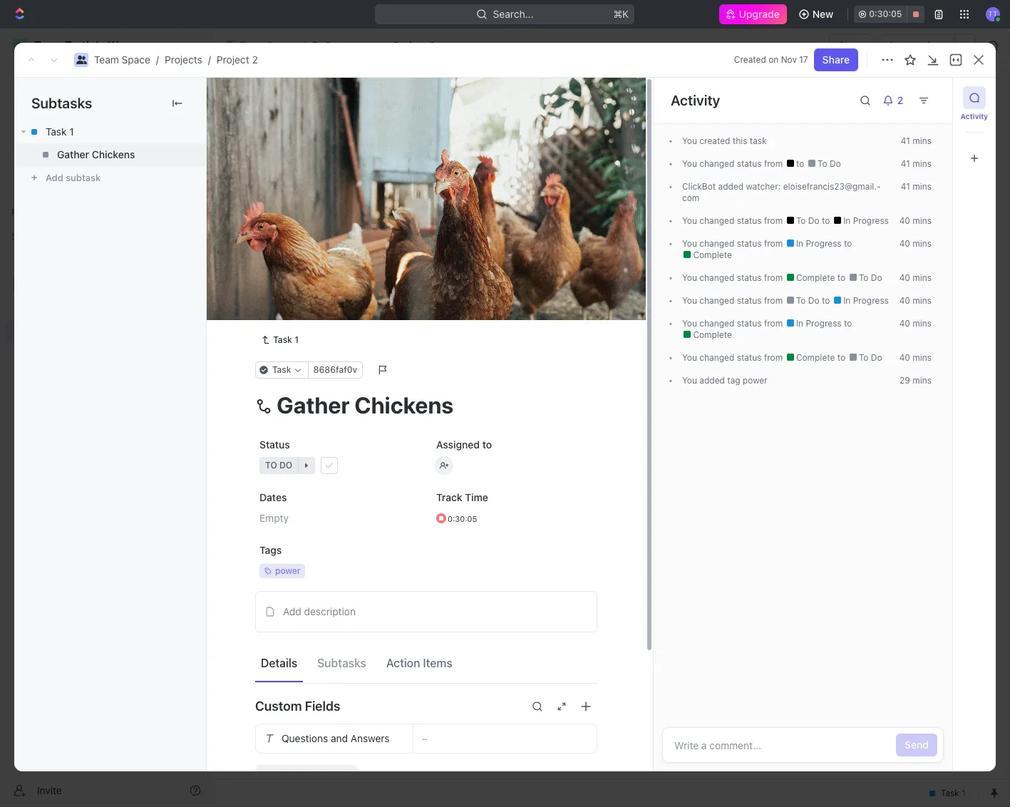 Task type: vqa. For each thing, say whether or not it's contained in the screenshot.
topmost "Create"
no



Task type: describe. For each thing, give the bounding box(es) containing it.
list
[[320, 132, 338, 144]]

0 vertical spatial project
[[394, 39, 427, 51]]

team space
[[240, 39, 296, 51]]

5 40 mins from the top
[[900, 318, 932, 329]]

add subtask button
[[14, 166, 206, 189]]

power button
[[255, 558, 421, 584]]

on
[[769, 54, 779, 65]]

to inside dropdown button
[[265, 460, 277, 471]]

cover
[[562, 296, 588, 309]]

0 vertical spatial added
[[719, 181, 744, 192]]

2 changed status from from the top
[[698, 215, 786, 226]]

0:30:05 button
[[432, 505, 598, 531]]

favorites
[[11, 207, 49, 218]]

inbox
[[34, 98, 59, 111]]

action items button
[[381, 651, 458, 676]]

task
[[750, 136, 767, 146]]

task 2
[[287, 273, 318, 285]]

1 vertical spatial user group image
[[76, 56, 87, 64]]

details button
[[255, 651, 303, 676]]

3 mins from the top
[[913, 181, 932, 192]]

upgrade
[[739, 8, 780, 20]]

4 40 mins from the top
[[900, 295, 932, 306]]

items
[[423, 657, 453, 670]]

1 40 from the top
[[900, 215, 911, 226]]

share button right 17
[[814, 49, 859, 71]]

change cover
[[523, 296, 588, 309]]

share for share button underneath new at the right top of the page
[[839, 39, 866, 51]]

gather chickens
[[57, 148, 135, 161]]

0 vertical spatial projects
[[326, 39, 364, 51]]

assignees
[[594, 167, 637, 178]]

space for team space / projects / project 2
[[122, 53, 150, 66]]

3 you from the top
[[683, 215, 698, 226]]

6 mins from the top
[[913, 272, 932, 283]]

tags
[[260, 544, 282, 556]]

send
[[905, 739, 929, 751]]

invite
[[37, 784, 62, 796]]

1 41 mins from the top
[[901, 136, 932, 146]]

17
[[800, 54, 809, 65]]

calendar link
[[361, 128, 406, 148]]

gantt link
[[482, 128, 511, 148]]

created
[[700, 136, 731, 146]]

41 for added watcher:
[[901, 181, 911, 192]]

subtasks button
[[312, 651, 372, 676]]

track
[[437, 491, 463, 503]]

add description button
[[260, 600, 593, 623]]

1 from from the top
[[765, 158, 783, 169]]

assigned
[[437, 438, 480, 451]]

7 you from the top
[[683, 318, 698, 329]]

8686faf0v
[[314, 364, 357, 375]]

to do button
[[255, 453, 421, 478]]

5 from from the top
[[765, 295, 783, 306]]

6 from from the top
[[765, 318, 783, 329]]

upgrade link
[[719, 4, 787, 24]]

user group image inside sidebar navigation
[[15, 280, 25, 288]]

2 button
[[877, 89, 913, 112]]

5 you from the top
[[683, 272, 698, 283]]

answers
[[351, 732, 390, 744]]

docs link
[[6, 118, 207, 141]]

6 status from the top
[[737, 318, 762, 329]]

nov
[[782, 54, 797, 65]]

add inside 'button'
[[46, 172, 63, 183]]

gather chickens link
[[14, 143, 206, 166]]

fields
[[305, 699, 341, 714]]

space for team space
[[267, 39, 296, 51]]

new
[[813, 8, 834, 20]]

3 status from the top
[[737, 238, 762, 249]]

2 vertical spatial project
[[248, 85, 312, 108]]

7 mins from the top
[[913, 295, 932, 306]]

4 you from the top
[[683, 238, 698, 249]]

29
[[900, 375, 911, 386]]

1 horizontal spatial team space link
[[222, 37, 300, 54]]

2 horizontal spatial add task
[[908, 91, 951, 103]]

8686faf0v button
[[308, 361, 363, 378]]

action items
[[386, 657, 453, 670]]

change
[[523, 296, 560, 309]]

1 mins from the top
[[913, 136, 932, 146]]

1 horizontal spatial projects link
[[308, 37, 367, 54]]

tags power
[[260, 544, 301, 576]]

7 changed from the top
[[700, 352, 735, 363]]

41 mins for changed status from
[[901, 158, 932, 169]]

search...
[[494, 8, 534, 20]]

calendar
[[364, 132, 406, 144]]

eloisefrancis23@gmail.
[[784, 181, 881, 192]]

3 changed from the top
[[700, 238, 735, 249]]

hide
[[740, 167, 759, 178]]

com
[[683, 181, 881, 203]]

home
[[34, 74, 62, 86]]

you added tag power
[[683, 375, 768, 386]]

5 changed status from from the top
[[698, 295, 786, 306]]

0 horizontal spatial add task button
[[281, 295, 335, 312]]

2 changed from the top
[[700, 215, 735, 226]]

41 for changed status from
[[901, 158, 911, 169]]

customize button
[[871, 128, 944, 148]]

3 from from the top
[[765, 238, 783, 249]]

tree inside sidebar navigation
[[6, 248, 207, 441]]

3 40 from the top
[[900, 272, 911, 283]]

action
[[386, 657, 420, 670]]

team for team space / projects / project 2
[[94, 53, 119, 66]]

and
[[331, 732, 348, 744]]

add subtask
[[46, 172, 101, 183]]

1 changed from the top
[[700, 158, 735, 169]]

assignees button
[[577, 164, 643, 181]]

dashboards link
[[6, 142, 207, 165]]

0 vertical spatial add task button
[[899, 86, 959, 109]]

table link
[[430, 128, 458, 148]]

share for share button right of 17
[[823, 53, 850, 66]]

questions
[[282, 732, 328, 744]]

6 changed from the top
[[700, 318, 735, 329]]

6 40 mins from the top
[[900, 352, 932, 363]]

4 changed from the top
[[700, 272, 735, 283]]

2 status from the top
[[737, 215, 762, 226]]

0 horizontal spatial add task
[[287, 297, 330, 309]]

custom fields button
[[255, 689, 598, 724]]

custom fields element
[[255, 724, 598, 788]]

9 mins from the top
[[913, 352, 932, 363]]

watcher:
[[746, 181, 781, 192]]

assigned to
[[437, 438, 492, 451]]

created
[[735, 54, 767, 65]]

Edit task name text field
[[255, 391, 598, 418]]

7 from from the top
[[765, 352, 783, 363]]

1 horizontal spatial add task button
[[366, 198, 427, 215]]

1 41 from the top
[[901, 136, 911, 146]]

tt
[[989, 9, 998, 18]]

new button
[[793, 3, 843, 26]]

custom
[[255, 699, 302, 714]]

tag
[[728, 375, 741, 386]]



Task type: locate. For each thing, give the bounding box(es) containing it.
subtasks down home
[[31, 95, 92, 111]]

add
[[908, 91, 927, 103], [46, 172, 63, 183], [383, 201, 400, 212], [287, 297, 306, 309], [283, 605, 302, 617]]

0 horizontal spatial projects link
[[165, 53, 202, 66]]

1 horizontal spatial add task
[[383, 201, 421, 212]]

added left 'tag'
[[700, 375, 725, 386]]

2 vertical spatial 41 mins
[[901, 181, 932, 192]]

clickbot
[[683, 181, 716, 192]]

2 you from the top
[[683, 158, 698, 169]]

0 vertical spatial share
[[839, 39, 866, 51]]

created on nov 17
[[735, 54, 809, 65]]

projects link
[[308, 37, 367, 54], [165, 53, 202, 66]]

reposition button
[[447, 291, 515, 314]]

subtasks up fields
[[318, 657, 367, 670]]

40
[[900, 215, 911, 226], [900, 238, 911, 249], [900, 272, 911, 283], [900, 295, 911, 306], [900, 318, 911, 329], [900, 352, 911, 363]]

project 2
[[394, 39, 436, 51], [248, 85, 332, 108]]

custom fields
[[255, 699, 341, 714]]

add task down task 2
[[287, 297, 330, 309]]

track time
[[437, 491, 489, 503]]

list link
[[318, 128, 338, 148]]

0 vertical spatial team
[[240, 39, 265, 51]]

chickens
[[92, 148, 135, 161]]

reposition
[[456, 296, 506, 309]]

status
[[737, 158, 762, 169], [737, 215, 762, 226], [737, 238, 762, 249], [737, 272, 762, 283], [737, 295, 762, 306], [737, 318, 762, 329], [737, 352, 762, 363]]

0 horizontal spatial team space link
[[94, 53, 150, 66]]

1 vertical spatial share
[[823, 53, 850, 66]]

1 vertical spatial project 2
[[248, 85, 332, 108]]

0 vertical spatial task 1
[[46, 126, 74, 138]]

add left description
[[283, 605, 302, 617]]

3 41 from the top
[[901, 181, 911, 192]]

added
[[719, 181, 744, 192], [700, 375, 725, 386]]

1 vertical spatial task 1
[[287, 248, 316, 260]]

1 vertical spatial team
[[94, 53, 119, 66]]

8 you from the top
[[683, 352, 698, 363]]

user group image
[[227, 42, 236, 49], [76, 56, 87, 64], [15, 280, 25, 288]]

41 mins for added watcher:
[[901, 181, 932, 192]]

0 vertical spatial space
[[267, 39, 296, 51]]

share down new "button"
[[839, 39, 866, 51]]

share right 17
[[823, 53, 850, 66]]

task sidebar navigation tab list
[[959, 86, 991, 170]]

do inside dropdown button
[[280, 460, 293, 471]]

2 mins from the top
[[913, 158, 932, 169]]

add task down calendar
[[383, 201, 421, 212]]

2 horizontal spatial user group image
[[227, 42, 236, 49]]

0 vertical spatial user group image
[[227, 42, 236, 49]]

7 changed status from from the top
[[698, 352, 786, 363]]

0 vertical spatial project 2
[[394, 39, 436, 51]]

add task button up customize
[[899, 86, 959, 109]]

41 mins
[[901, 136, 932, 146], [901, 158, 932, 169], [901, 181, 932, 192]]

0 horizontal spatial activity
[[671, 92, 721, 108]]

you
[[683, 136, 698, 146], [683, 158, 698, 169], [683, 215, 698, 226], [683, 238, 698, 249], [683, 272, 698, 283], [683, 295, 698, 306], [683, 318, 698, 329], [683, 352, 698, 363], [683, 375, 698, 386]]

41
[[901, 136, 911, 146], [901, 158, 911, 169], [901, 181, 911, 192]]

1 vertical spatial activity
[[961, 112, 989, 121]]

2 horizontal spatial add task button
[[899, 86, 959, 109]]

0 horizontal spatial project 2 link
[[217, 53, 258, 66]]

from
[[765, 158, 783, 169], [765, 215, 783, 226], [765, 238, 783, 249], [765, 272, 783, 283], [765, 295, 783, 306], [765, 318, 783, 329], [765, 352, 783, 363]]

2 inside dropdown button
[[898, 94, 904, 106]]

2 vertical spatial user group image
[[15, 280, 25, 288]]

0 horizontal spatial subtasks
[[31, 95, 92, 111]]

team
[[240, 39, 265, 51], [94, 53, 119, 66]]

subtasks
[[31, 95, 92, 111], [318, 657, 367, 670]]

3 41 mins from the top
[[901, 181, 932, 192]]

5 changed from the top
[[700, 295, 735, 306]]

0 horizontal spatial project 2
[[248, 85, 332, 108]]

2 from from the top
[[765, 215, 783, 226]]

hide button
[[735, 164, 765, 181]]

1 horizontal spatial user group image
[[76, 56, 87, 64]]

1 vertical spatial subtasks
[[318, 657, 367, 670]]

time
[[465, 491, 489, 503]]

2 41 mins from the top
[[901, 158, 932, 169]]

0 vertical spatial power
[[743, 375, 768, 386]]

2 40 mins from the top
[[900, 238, 932, 249]]

task 1 link up task dropdown button
[[255, 331, 305, 349]]

task 1 up task 2
[[287, 248, 316, 260]]

home link
[[6, 69, 207, 92]]

9 you from the top
[[683, 375, 698, 386]]

5 status from the top
[[737, 295, 762, 306]]

changed
[[700, 158, 735, 169], [700, 215, 735, 226], [700, 238, 735, 249], [700, 272, 735, 283], [700, 295, 735, 306], [700, 318, 735, 329], [700, 352, 735, 363]]

docs
[[34, 123, 58, 135]]

0 horizontal spatial space
[[122, 53, 150, 66]]

1 horizontal spatial team
[[240, 39, 265, 51]]

0 horizontal spatial user group image
[[15, 280, 25, 288]]

empty button
[[255, 505, 421, 531]]

project 2 link
[[376, 37, 439, 54], [217, 53, 258, 66]]

to do inside dropdown button
[[265, 460, 293, 471]]

add task up customize
[[908, 91, 951, 103]]

table
[[433, 132, 458, 144]]

1 vertical spatial 41 mins
[[901, 158, 932, 169]]

task 1 link up chickens
[[14, 121, 206, 143]]

1 vertical spatial 1 button
[[321, 272, 341, 286]]

customize
[[889, 132, 939, 144]]

1 button for 1
[[319, 247, 339, 261]]

power inside tags power
[[275, 565, 301, 576]]

4 40 from the top
[[900, 295, 911, 306]]

share button
[[830, 34, 875, 57], [814, 49, 859, 71]]

add task button down task 2
[[281, 295, 335, 312]]

activity inside task sidebar content section
[[671, 92, 721, 108]]

user group image down spaces
[[15, 280, 25, 288]]

1 changed status from from the top
[[698, 158, 786, 169]]

0 vertical spatial 41
[[901, 136, 911, 146]]

add down dashboards
[[46, 172, 63, 183]]

this
[[733, 136, 748, 146]]

add down calendar link
[[383, 201, 400, 212]]

1 you from the top
[[683, 136, 698, 146]]

spaces
[[11, 231, 42, 242]]

7 status from the top
[[737, 352, 762, 363]]

0 horizontal spatial task 1 link
[[14, 121, 206, 143]]

0 vertical spatial activity
[[671, 92, 721, 108]]

eloisefrancis23@gmail. com
[[683, 181, 881, 203]]

details
[[261, 657, 298, 670]]

empty
[[260, 512, 289, 524]]

tt button
[[982, 3, 1005, 26]]

gather
[[57, 148, 89, 161]]

1 vertical spatial projects
[[165, 53, 202, 66]]

task 1 up task dropdown button
[[273, 334, 299, 345]]

0:30:06
[[870, 9, 903, 19]]

add down task 2
[[287, 297, 306, 309]]

change cover button
[[515, 291, 597, 314]]

task inside dropdown button
[[272, 364, 291, 375]]

add task button down calendar link
[[366, 198, 427, 215]]

2 vertical spatial add task button
[[281, 295, 335, 312]]

projects
[[326, 39, 364, 51], [165, 53, 202, 66]]

share button down new at the right top of the page
[[830, 34, 875, 57]]

1
[[69, 126, 74, 138], [312, 248, 316, 260], [333, 248, 337, 259], [334, 273, 338, 284], [295, 334, 299, 345]]

2 41 from the top
[[901, 158, 911, 169]]

1 vertical spatial add task button
[[366, 198, 427, 215]]

task 1 link
[[14, 121, 206, 143], [255, 331, 305, 349]]

automations
[[888, 39, 948, 51]]

task 1
[[46, 126, 74, 138], [287, 248, 316, 260], [273, 334, 299, 345]]

4 mins from the top
[[913, 215, 932, 226]]

board link
[[263, 128, 294, 148]]

8 mins from the top
[[913, 318, 932, 329]]

team space / projects / project 2
[[94, 53, 258, 66]]

0:30:06 button
[[855, 6, 925, 23]]

1 horizontal spatial project 2 link
[[376, 37, 439, 54]]

1 horizontal spatial project 2
[[394, 39, 436, 51]]

gantt
[[484, 132, 511, 144]]

1 vertical spatial project
[[217, 53, 249, 66]]

0 vertical spatial add task
[[908, 91, 951, 103]]

1 vertical spatial space
[[122, 53, 150, 66]]

1 status from the top
[[737, 158, 762, 169]]

0 horizontal spatial projects
[[165, 53, 202, 66]]

1 40 mins from the top
[[900, 215, 932, 226]]

0:30:05
[[448, 514, 478, 523]]

complete
[[691, 250, 732, 260], [794, 272, 838, 283], [691, 330, 732, 340], [794, 352, 838, 363]]

⌘k
[[614, 8, 630, 20]]

1 vertical spatial added
[[700, 375, 725, 386]]

user group image up home link
[[76, 56, 87, 64]]

automations button
[[881, 35, 955, 56]]

1 button for 2
[[321, 272, 341, 286]]

6 40 from the top
[[900, 352, 911, 363]]

5 mins from the top
[[913, 238, 932, 249]]

3 40 mins from the top
[[900, 272, 932, 283]]

1 vertical spatial task 1 link
[[255, 331, 305, 349]]

power inside task sidebar content section
[[743, 375, 768, 386]]

1 horizontal spatial task 1 link
[[255, 331, 305, 349]]

0 vertical spatial 1 button
[[319, 247, 339, 261]]

sidebar navigation
[[0, 29, 213, 807]]

share
[[839, 39, 866, 51], [823, 53, 850, 66]]

10 mins from the top
[[913, 375, 932, 386]]

do
[[830, 158, 842, 169], [809, 215, 820, 226], [872, 272, 883, 283], [809, 295, 820, 306], [279, 337, 292, 348], [872, 352, 883, 363], [280, 460, 293, 471]]

0 vertical spatial subtasks
[[31, 95, 92, 111]]

user group image left team space
[[227, 42, 236, 49]]

– button
[[414, 724, 597, 753]]

dates
[[260, 491, 287, 503]]

Search tasks... text field
[[833, 162, 976, 183]]

task
[[929, 91, 951, 103], [46, 126, 67, 138], [402, 201, 421, 212], [287, 248, 309, 260], [287, 273, 309, 285], [309, 297, 330, 309], [273, 334, 292, 345], [272, 364, 291, 375]]

status
[[260, 438, 290, 451]]

1 horizontal spatial subtasks
[[318, 657, 367, 670]]

1 vertical spatial 41
[[901, 158, 911, 169]]

0 vertical spatial task 1 link
[[14, 121, 206, 143]]

team for team space
[[240, 39, 265, 51]]

to
[[797, 158, 807, 169], [818, 158, 828, 169], [797, 215, 806, 226], [822, 215, 833, 226], [845, 238, 853, 249], [838, 272, 849, 283], [859, 272, 869, 283], [797, 295, 806, 306], [822, 295, 833, 306], [845, 318, 853, 329], [265, 337, 277, 348], [838, 352, 849, 363], [859, 352, 869, 363], [483, 438, 492, 451], [265, 460, 277, 471]]

2 vertical spatial 41
[[901, 181, 911, 192]]

tree
[[6, 248, 207, 441]]

4 from from the top
[[765, 272, 783, 283]]

questions and answers
[[282, 732, 390, 744]]

you created this task
[[683, 136, 767, 146]]

add inside button
[[283, 605, 302, 617]]

0 vertical spatial 41 mins
[[901, 136, 932, 146]]

space
[[267, 39, 296, 51], [122, 53, 150, 66]]

power right 'tag'
[[743, 375, 768, 386]]

0 horizontal spatial power
[[275, 565, 301, 576]]

1 horizontal spatial power
[[743, 375, 768, 386]]

1 vertical spatial add task
[[383, 201, 421, 212]]

2 40 from the top
[[900, 238, 911, 249]]

power down tags
[[275, 565, 301, 576]]

6 changed status from from the top
[[698, 318, 786, 329]]

4 status from the top
[[737, 272, 762, 283]]

6 you from the top
[[683, 295, 698, 306]]

activity inside task sidebar navigation tab list
[[961, 112, 989, 121]]

1 button
[[319, 247, 339, 261], [321, 272, 341, 286]]

add description
[[283, 605, 356, 617]]

2 vertical spatial add task
[[287, 297, 330, 309]]

dashboards
[[34, 147, 90, 159]]

board
[[266, 132, 294, 144]]

task sidebar content section
[[651, 78, 953, 772]]

1 vertical spatial power
[[275, 565, 301, 576]]

add up customize
[[908, 91, 927, 103]]

description
[[304, 605, 356, 617]]

4 changed status from from the top
[[698, 272, 786, 283]]

1 horizontal spatial activity
[[961, 112, 989, 121]]

subtask
[[66, 172, 101, 183]]

1 horizontal spatial projects
[[326, 39, 364, 51]]

in
[[265, 201, 274, 212], [844, 215, 851, 226], [797, 238, 804, 249], [844, 295, 851, 306], [797, 318, 804, 329]]

0 horizontal spatial team
[[94, 53, 119, 66]]

added down hide at the right of the page
[[719, 181, 744, 192]]

add task button
[[899, 86, 959, 109], [366, 198, 427, 215], [281, 295, 335, 312]]

1 horizontal spatial space
[[267, 39, 296, 51]]

40 mins
[[900, 215, 932, 226], [900, 238, 932, 249], [900, 272, 932, 283], [900, 295, 932, 306], [900, 318, 932, 329], [900, 352, 932, 363]]

task 1 up dashboards
[[46, 126, 74, 138]]

3 changed status from from the top
[[698, 238, 786, 249]]

2 vertical spatial task 1
[[273, 334, 299, 345]]

subtasks inside button
[[318, 657, 367, 670]]

5 40 from the top
[[900, 318, 911, 329]]



